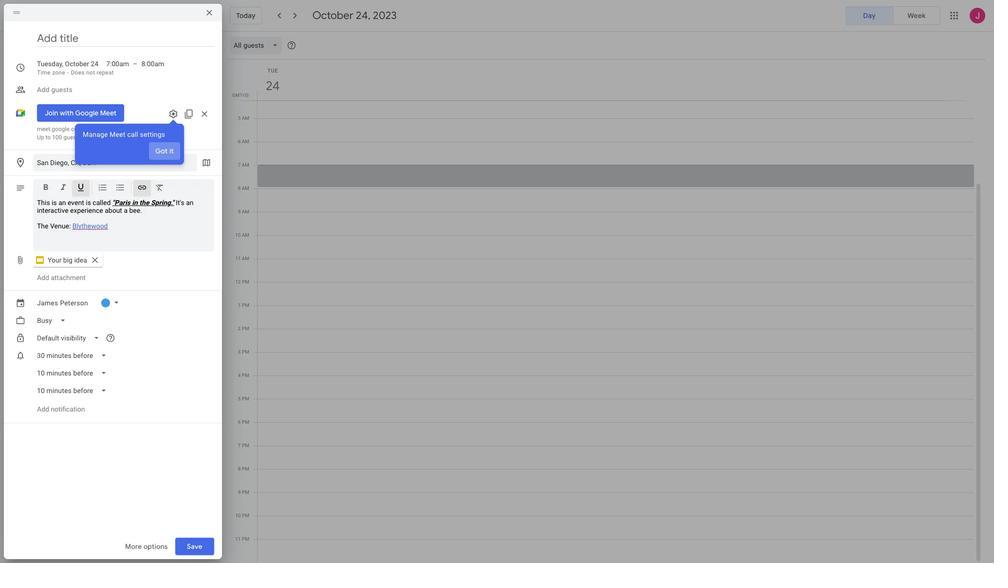 Task type: vqa. For each thing, say whether or not it's contained in the screenshot.
settings
yes



Task type: locate. For each thing, give the bounding box(es) containing it.
5 down 'gmt-05'
[[238, 115, 241, 121]]

attachment
[[51, 274, 86, 282]]

an right it's
[[186, 199, 194, 207]]

24,
[[356, 9, 371, 22]]

meet.google.com/ang-
[[37, 126, 96, 132]]

5 am from the top
[[242, 209, 249, 214]]

10 for 10 pm
[[235, 513, 241, 518]]

1 pm
[[238, 302, 249, 308]]

2023
[[373, 9, 397, 22]]

pm for 10 pm
[[242, 513, 249, 518]]

blythewood link
[[72, 222, 108, 230]]

your big idea link
[[33, 253, 103, 267]]

2 pm
[[238, 326, 249, 331]]

7 pm from the top
[[242, 419, 249, 425]]

0 vertical spatial 10
[[235, 232, 241, 238]]

is
[[52, 199, 57, 207], [86, 199, 91, 207]]

grid containing gmt-05
[[226, 1, 983, 563]]

2 pm from the top
[[242, 302, 249, 308]]

2 7 from the top
[[238, 443, 241, 448]]

add down your
[[37, 274, 49, 282]]

1 vertical spatial 7
[[238, 443, 241, 448]]

interactive
[[37, 207, 68, 214]]

am down the 5 am
[[242, 139, 249, 144]]

pm right 12 on the left
[[242, 279, 249, 284]]

am up 8 am
[[242, 162, 249, 168]]

add notification
[[37, 405, 85, 413]]

5 down 4 at the bottom left
[[238, 396, 241, 401]]

1 9 from the top
[[238, 209, 241, 214]]

1 5 from the top
[[238, 115, 241, 121]]

1 vertical spatial meet
[[110, 131, 126, 138]]

pm for 11 pm
[[242, 536, 249, 542]]

2 an from the left
[[186, 199, 194, 207]]

manage meet call settings
[[83, 131, 165, 138]]

about
[[105, 207, 122, 214]]

manage
[[83, 131, 108, 138]]

1 vertical spatial 9
[[238, 489, 241, 495]]

pm down the 8 pm
[[242, 489, 249, 495]]

this is an event is called "paris in the spring."
[[37, 199, 174, 207]]

1 7 from the top
[[238, 162, 241, 168]]

8 am
[[238, 186, 249, 191]]

8 down 7 am
[[238, 186, 241, 191]]

1 horizontal spatial an
[[186, 199, 194, 207]]

meet
[[100, 109, 117, 117], [110, 131, 126, 138]]

row
[[253, 1, 975, 563]]

pm for 7 pm
[[242, 443, 249, 448]]

am
[[242, 115, 249, 121], [242, 139, 249, 144], [242, 162, 249, 168], [242, 186, 249, 191], [242, 209, 249, 214], [242, 232, 249, 238], [242, 256, 249, 261]]

5 for 5 am
[[238, 115, 241, 121]]

Day radio
[[846, 6, 894, 25]]

0 vertical spatial 6
[[238, 139, 241, 144]]

5 pm
[[238, 396, 249, 401]]

12 pm
[[235, 279, 249, 284]]

am for 10 am
[[242, 232, 249, 238]]

1 am from the top
[[242, 115, 249, 121]]

0 vertical spatial 9
[[238, 209, 241, 214]]

6 pm from the top
[[242, 396, 249, 401]]

Week radio
[[893, 6, 941, 25]]

meet inside alert dialog
[[110, 131, 126, 138]]

1 vertical spatial 11
[[235, 536, 241, 542]]

column header
[[257, 59, 975, 100]]

pm right '3'
[[242, 349, 249, 355]]

9 pm from the top
[[242, 466, 249, 471]]

big
[[63, 256, 73, 264]]

spring."
[[151, 199, 174, 207]]

12 pm from the top
[[242, 536, 249, 542]]

notifications element
[[33, 347, 214, 399]]

10 up the 11 am
[[235, 232, 241, 238]]

today
[[236, 11, 256, 20]]

am down 7 am
[[242, 186, 249, 191]]

11 up 12 on the left
[[235, 256, 241, 261]]

0 vertical spatial meet
[[100, 109, 117, 117]]

4 pm
[[238, 373, 249, 378]]

2 add from the top
[[37, 405, 49, 413]]

add for add attachment
[[37, 274, 49, 282]]

peterson
[[60, 299, 88, 307]]

5
[[238, 115, 241, 121], [238, 396, 241, 401]]

3 pm from the top
[[242, 326, 249, 331]]

james
[[37, 299, 58, 307]]

heading
[[169, 120, 178, 128]]

gmt-05
[[232, 93, 249, 98]]

2 am from the top
[[242, 139, 249, 144]]

7 up 8 am
[[238, 162, 241, 168]]

gmt-
[[232, 93, 243, 98]]

experience
[[70, 207, 103, 214]]

2 8 from the top
[[238, 466, 241, 471]]

0 horizontal spatial an
[[59, 199, 66, 207]]

am for 7 am
[[242, 162, 249, 168]]

pm for 2 pm
[[242, 326, 249, 331]]

pm for 9 pm
[[242, 489, 249, 495]]

6 down 5 pm
[[238, 419, 241, 425]]

an
[[59, 199, 66, 207], [186, 199, 194, 207]]

pm down '6 pm'
[[242, 443, 249, 448]]

8 for 8 pm
[[238, 466, 241, 471]]

6 down the 5 am
[[238, 139, 241, 144]]

pm right 4 at the bottom left
[[242, 373, 249, 378]]

1 vertical spatial 6
[[238, 419, 241, 425]]

4 am from the top
[[242, 186, 249, 191]]

5 for 5 pm
[[238, 396, 241, 401]]

11 for 11 pm
[[235, 536, 241, 542]]

pm for 12 pm
[[242, 279, 249, 284]]

1 8 from the top
[[238, 186, 241, 191]]

add left notification on the bottom of the page
[[37, 405, 49, 413]]

pm down '4 pm'
[[242, 396, 249, 401]]

7 for 7 am
[[238, 162, 241, 168]]

am for 11 am
[[242, 256, 249, 261]]

connections
[[79, 134, 111, 141]]

2 6 from the top
[[238, 419, 241, 425]]

am for 9 am
[[242, 209, 249, 214]]

9 up '10 am'
[[238, 209, 241, 214]]

1 vertical spatial 5
[[238, 396, 241, 401]]

1 6 from the top
[[238, 139, 241, 144]]

pm for 4 pm
[[242, 373, 249, 378]]

with
[[60, 109, 74, 117]]

am for 8 am
[[242, 186, 249, 191]]

underline image
[[76, 183, 86, 194]]

guest
[[63, 134, 78, 141]]

2 is from the left
[[86, 199, 91, 207]]

pm down 5 pm
[[242, 419, 249, 425]]

0 vertical spatial 8
[[238, 186, 241, 191]]

it's
[[176, 199, 184, 207]]

11 pm from the top
[[242, 513, 249, 518]]

7
[[238, 162, 241, 168], [238, 443, 241, 448]]

this
[[37, 199, 50, 207]]

6 for 6 am
[[238, 139, 241, 144]]

8 pm from the top
[[242, 443, 249, 448]]

1 vertical spatial 10
[[235, 513, 241, 518]]

idea
[[74, 256, 87, 264]]

an left the event
[[59, 199, 66, 207]]

4 pm from the top
[[242, 349, 249, 355]]

7 down '6 pm'
[[238, 443, 241, 448]]

1 horizontal spatial is
[[86, 199, 91, 207]]

pm right 1
[[242, 302, 249, 308]]

add attachment button
[[33, 269, 90, 286]]

add
[[37, 274, 49, 282], [37, 405, 49, 413]]

grid
[[226, 1, 983, 563]]

remove formatting image
[[155, 183, 165, 194]]

0 vertical spatial 7
[[238, 162, 241, 168]]

7 am from the top
[[242, 256, 249, 261]]

05
[[243, 93, 249, 98]]

1 11 from the top
[[235, 256, 241, 261]]

pm down "10 pm"
[[242, 536, 249, 542]]

9 for 9 am
[[238, 209, 241, 214]]

10
[[235, 232, 241, 238], [235, 513, 241, 518]]

1 add from the top
[[37, 274, 49, 282]]

column header inside grid
[[257, 59, 975, 100]]

1 pm from the top
[[242, 279, 249, 284]]

6 am from the top
[[242, 232, 249, 238]]

am down 9 am
[[242, 232, 249, 238]]

1 vertical spatial 8
[[238, 466, 241, 471]]

am up 12 pm
[[242, 256, 249, 261]]

am down 8 am
[[242, 209, 249, 214]]

7 for 7 pm
[[238, 443, 241, 448]]

0 horizontal spatial is
[[52, 199, 57, 207]]

10 pm from the top
[[242, 489, 249, 495]]

0 vertical spatial 11
[[235, 256, 241, 261]]

0 vertical spatial add
[[37, 274, 49, 282]]

2 11 from the top
[[235, 536, 241, 542]]

add notification button
[[33, 400, 89, 418]]

meet up cyhm-
[[100, 109, 117, 117]]

11
[[235, 256, 241, 261], [235, 536, 241, 542]]

pm for 1 pm
[[242, 302, 249, 308]]

pm
[[242, 279, 249, 284], [242, 302, 249, 308], [242, 326, 249, 331], [242, 349, 249, 355], [242, 373, 249, 378], [242, 396, 249, 401], [242, 419, 249, 425], [242, 443, 249, 448], [242, 466, 249, 471], [242, 489, 249, 495], [242, 513, 249, 518], [242, 536, 249, 542]]

is right this
[[52, 199, 57, 207]]

0 vertical spatial 5
[[238, 115, 241, 121]]

"paris
[[112, 199, 130, 207]]

9
[[238, 209, 241, 214], [238, 489, 241, 495]]

8 down 7 pm
[[238, 466, 241, 471]]

1 10 from the top
[[235, 232, 241, 238]]

8
[[238, 186, 241, 191], [238, 466, 241, 471]]

3 am from the top
[[242, 162, 249, 168]]

option group
[[846, 6, 941, 25]]

11 pm
[[235, 536, 249, 542]]

6
[[238, 139, 241, 144], [238, 419, 241, 425]]

pm up 9 pm
[[242, 466, 249, 471]]

10 up '11 pm' at the left of the page
[[235, 513, 241, 518]]

am for 5 am
[[242, 115, 249, 121]]

1 vertical spatial add
[[37, 405, 49, 413]]

your big idea
[[48, 256, 87, 264]]

meet left "call"
[[110, 131, 126, 138]]

2 5 from the top
[[238, 396, 241, 401]]

pm down 9 pm
[[242, 513, 249, 518]]

pm for 8 pm
[[242, 466, 249, 471]]

pm right 2
[[242, 326, 249, 331]]

is right the event
[[86, 199, 91, 207]]

100
[[52, 134, 62, 141]]

join
[[45, 109, 58, 117]]

2 9 from the top
[[238, 489, 241, 495]]

11 down "10 pm"
[[235, 536, 241, 542]]

9 up "10 pm"
[[238, 489, 241, 495]]

cell
[[258, 1, 975, 563]]

it's an interactive experience about a bee.
[[37, 199, 194, 214]]

notification
[[51, 405, 85, 413]]

am down 05 at top
[[242, 115, 249, 121]]

a
[[124, 207, 128, 214]]

2 10 from the top
[[235, 513, 241, 518]]

5 pm from the top
[[242, 373, 249, 378]]

insert link image
[[137, 183, 147, 194]]



Task type: describe. For each thing, give the bounding box(es) containing it.
8 pm
[[238, 466, 249, 471]]

10 for 10 am
[[235, 232, 241, 238]]

blythewood
[[72, 222, 108, 230]]

9 am
[[238, 209, 249, 214]]

pm for 5 pm
[[242, 396, 249, 401]]

3
[[238, 349, 241, 355]]

manage meet call settings alert dialog
[[75, 113, 184, 165]]

am for 6 am
[[242, 139, 249, 144]]

cyhm-
[[96, 126, 112, 132]]

an inside "it's an interactive experience about a bee."
[[186, 199, 194, 207]]

the venue: blythewood
[[37, 222, 108, 230]]

event
[[68, 199, 84, 207]]

add attachment
[[37, 274, 86, 282]]

Add title text field
[[37, 31, 214, 46]]

pm for 6 pm
[[242, 419, 249, 425]]

up
[[37, 134, 44, 141]]

called
[[93, 199, 111, 207]]

october
[[313, 9, 354, 22]]

james peterson
[[37, 299, 88, 307]]

3 pm
[[238, 349, 249, 355]]

10 am
[[235, 232, 249, 238]]

5 am
[[238, 115, 249, 121]]

join with google meet link
[[37, 104, 124, 122]]

google
[[75, 109, 99, 117]]

formatting options toolbar
[[33, 179, 214, 200]]

10 pm
[[235, 513, 249, 518]]

11 am
[[235, 256, 249, 261]]

2
[[238, 326, 241, 331]]

Description text field
[[37, 199, 210, 247]]

9 pm
[[238, 489, 249, 495]]

october 24, 2023
[[313, 9, 397, 22]]

4
[[238, 373, 241, 378]]

heading inside manage meet call settings alert dialog
[[169, 120, 178, 128]]

bulleted list image
[[115, 183, 125, 194]]

pm for 3 pm
[[242, 349, 249, 355]]

6 am
[[238, 139, 249, 144]]

meet.google.com/ang-cyhm-kjp up to 100 guest connections
[[37, 126, 120, 141]]

week
[[908, 11, 926, 20]]

1
[[238, 302, 241, 308]]

11 for 11 am
[[235, 256, 241, 261]]

kjp
[[112, 126, 120, 132]]

9 for 9 pm
[[238, 489, 241, 495]]

8 for 8 am
[[238, 186, 241, 191]]

bee.
[[129, 207, 142, 214]]

in
[[132, 199, 138, 207]]

day
[[864, 11, 876, 20]]

12
[[235, 279, 241, 284]]

6 for 6 pm
[[238, 419, 241, 425]]

the
[[139, 199, 149, 207]]

bold image
[[41, 183, 51, 194]]

1 an from the left
[[59, 199, 66, 207]]

to
[[46, 134, 51, 141]]

1 is from the left
[[52, 199, 57, 207]]

add for add notification
[[37, 405, 49, 413]]

your
[[48, 256, 62, 264]]

7 am
[[238, 162, 249, 168]]

numbered list image
[[98, 183, 108, 194]]

7 pm
[[238, 443, 249, 448]]

call
[[127, 131, 138, 138]]

italic image
[[58, 183, 68, 194]]

today button
[[230, 7, 262, 24]]

venue:
[[50, 222, 71, 230]]

option group containing day
[[846, 6, 941, 25]]

settings
[[140, 131, 165, 138]]

6 pm
[[238, 419, 249, 425]]

the
[[37, 222, 48, 230]]

join with google meet
[[45, 109, 117, 117]]



